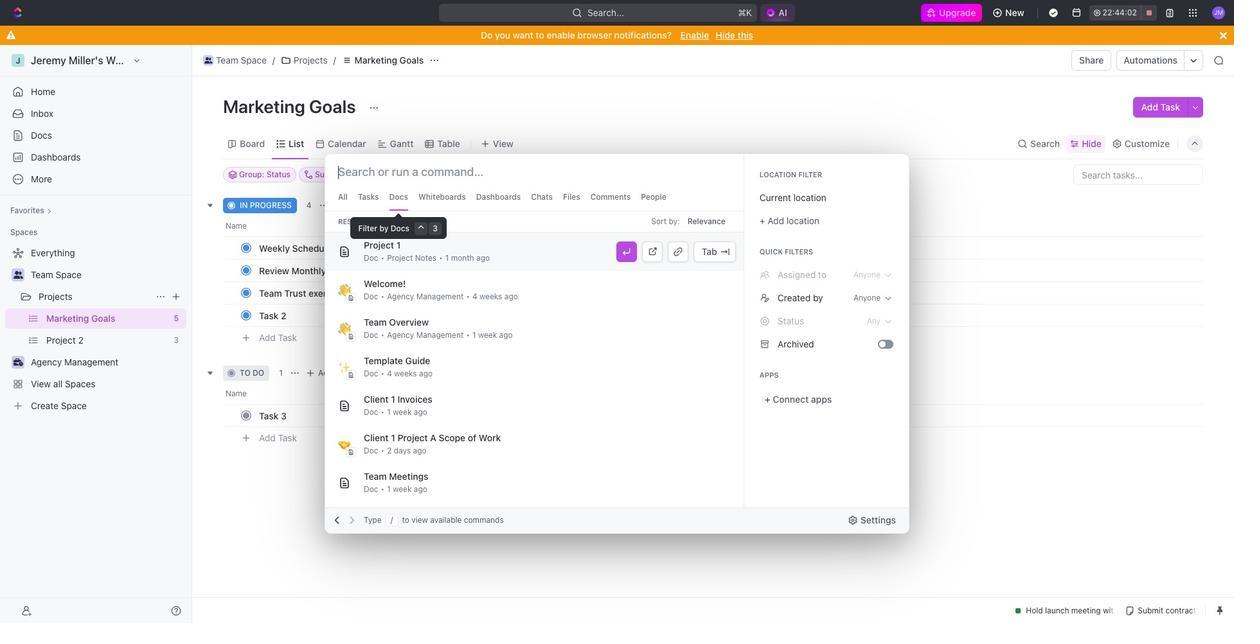 Task type: vqa. For each thing, say whether or not it's contained in the screenshot.
Invite
no



Task type: describe. For each thing, give the bounding box(es) containing it.
view
[[412, 516, 428, 525]]

home
[[31, 86, 55, 97]]

team inside tree
[[31, 269, 53, 280]]

enable
[[547, 30, 575, 41]]

enable
[[681, 30, 710, 41]]

browser
[[578, 30, 612, 41]]

any
[[867, 316, 881, 326]]

sidebar navigation
[[0, 45, 192, 624]]

team trust exercise
[[259, 288, 344, 299]]

new
[[1006, 7, 1025, 18]]

tab
[[702, 246, 718, 257]]

hide inside 'dropdown button'
[[1083, 138, 1102, 149]]

doc for project 1
[[364, 253, 379, 263]]

review monthly reports
[[259, 265, 362, 276]]

xqnvl image for status
[[760, 316, 770, 327]]

add task button down task 3 at bottom
[[253, 431, 302, 446]]

anyone for created by
[[854, 293, 881, 303]]

commands
[[464, 516, 504, 525]]

project notes
[[387, 253, 437, 263]]

2 vertical spatial 4
[[387, 369, 392, 379]]

gantt link
[[388, 135, 414, 153]]

calendar link
[[326, 135, 366, 153]]

team trust exercise link
[[256, 284, 446, 303]]

automations button
[[1118, 51, 1185, 70]]

0 horizontal spatial 2
[[281, 310, 287, 321]]

filter
[[799, 170, 823, 179]]

2 vertical spatial project
[[398, 433, 428, 444]]

share
[[1080, 55, 1105, 66]]

team right user group image
[[216, 55, 239, 66]]

0 vertical spatial projects link
[[278, 53, 331, 68]]

2 vertical spatial docs
[[391, 224, 410, 233]]

2 horizontal spatial 4
[[473, 292, 478, 302]]

task 3 link
[[256, 407, 446, 425]]

assigned
[[778, 269, 816, 280]]

scope
[[439, 433, 466, 444]]

by for filter
[[380, 224, 389, 233]]

client for client 1 invoices
[[364, 394, 389, 405]]

notifications?
[[615, 30, 672, 41]]

sort by:
[[652, 217, 680, 226]]

quick filters
[[760, 248, 814, 256]]

1 week ago for client 1 invoices
[[387, 408, 428, 417]]

assigned to
[[778, 269, 827, 280]]

task down task 3 at bottom
[[278, 433, 297, 444]]

marketing goals link
[[339, 53, 427, 68]]

team overview
[[364, 317, 429, 328]]

add task up customize
[[1142, 102, 1181, 113]]

trust
[[284, 288, 306, 299]]

relevance
[[688, 217, 726, 226]]

task down ‎task 2
[[278, 332, 297, 343]]

👋 for team overview
[[338, 324, 351, 335]]

doc for team meetings
[[364, 485, 379, 495]]

project for project notes
[[387, 253, 413, 263]]

0 horizontal spatial goals
[[309, 96, 356, 117]]

do you want to enable browser notifications? enable hide this
[[481, 30, 754, 41]]

results
[[338, 217, 371, 226]]

weekly schedule link
[[256, 239, 446, 258]]

task up customize
[[1161, 102, 1181, 113]]

welcome!
[[364, 278, 406, 289]]

inbox link
[[5, 104, 187, 124]]

1 horizontal spatial dashboards
[[476, 192, 521, 202]]

1 horizontal spatial 4 weeks ago
[[473, 292, 518, 302]]

hide button
[[1067, 135, 1106, 153]]

in progress
[[240, 201, 292, 210]]

current location button
[[755, 188, 899, 208]]

add down ‎task
[[259, 332, 276, 343]]

+ for + connect apps
[[765, 394, 771, 405]]

tree inside sidebar navigation
[[5, 243, 187, 417]]

archived
[[778, 339, 815, 350]]

🤝
[[338, 439, 351, 451]]

monthly
[[292, 265, 326, 276]]

0 vertical spatial weeks
[[480, 292, 503, 302]]

jkkwz image
[[760, 340, 770, 350]]

team left "overview"
[[364, 317, 387, 328]]

customize
[[1125, 138, 1171, 149]]

‎task 2 link
[[256, 306, 446, 325]]

by:
[[669, 217, 680, 226]]

agency management for welcome!
[[387, 292, 464, 302]]

projects inside tree
[[39, 291, 73, 302]]

to do
[[240, 369, 264, 378]]

0 horizontal spatial 4 weeks ago
[[387, 369, 433, 379]]

👋 for welcome!
[[338, 285, 351, 297]]

⌘k
[[739, 7, 753, 18]]

weekly schedule
[[259, 243, 332, 254]]

week for client 1 invoices
[[393, 408, 412, 417]]

0 vertical spatial week
[[478, 331, 497, 340]]

to right assigned
[[819, 269, 827, 280]]

2 days ago
[[387, 446, 427, 456]]

available
[[430, 516, 462, 525]]

automations
[[1125, 55, 1178, 66]]

spaces
[[10, 228, 38, 237]]

‎task 2
[[259, 310, 287, 321]]

connect
[[773, 394, 809, 405]]

weekly
[[259, 243, 290, 254]]

add task up results
[[347, 201, 381, 210]]

month
[[451, 253, 474, 263]]

share button
[[1072, 50, 1112, 71]]

review monthly reports link
[[256, 261, 446, 280]]

1 vertical spatial location
[[787, 215, 820, 226]]

doc for template guide
[[364, 369, 379, 379]]

add up customize
[[1142, 102, 1159, 113]]

projects link inside tree
[[39, 287, 151, 307]]

agency for welcome!
[[387, 292, 414, 302]]

team inside 'link'
[[259, 288, 282, 299]]

apps
[[760, 371, 779, 379]]

quick
[[760, 248, 783, 256]]

doc for client 1 invoices
[[364, 408, 379, 417]]

table link
[[435, 135, 460, 153]]

favorites
[[10, 206, 44, 215]]

template guide
[[364, 356, 431, 367]]

xqnvl image
[[760, 293, 770, 304]]

schedule
[[292, 243, 332, 254]]

1 week ago for team meetings
[[387, 485, 428, 495]]

upgrade link
[[922, 4, 983, 22]]

favorites button
[[5, 203, 57, 219]]

⌃
[[418, 224, 425, 233]]

0 vertical spatial 3
[[433, 224, 438, 233]]

do
[[253, 369, 264, 378]]

people
[[641, 192, 667, 202]]

a
[[430, 433, 437, 444]]

2 horizontal spatial /
[[391, 516, 393, 525]]

apps
[[812, 394, 832, 405]]

0 vertical spatial team space
[[216, 55, 267, 66]]

anyone for assigned to
[[854, 270, 881, 280]]

dashboards link
[[5, 147, 187, 168]]

board link
[[237, 135, 265, 153]]

search button
[[1014, 135, 1065, 153]]

0 vertical spatial marketing goals
[[355, 55, 424, 66]]

client 1 invoices
[[364, 394, 433, 405]]

board
[[240, 138, 265, 149]]

task up task 3 link
[[335, 369, 352, 378]]

list
[[289, 138, 304, 149]]

docs inside sidebar navigation
[[31, 130, 52, 141]]

exercise
[[309, 288, 344, 299]]

team space inside tree
[[31, 269, 82, 280]]



Task type: locate. For each thing, give the bounding box(es) containing it.
location down the current location
[[787, 215, 820, 226]]

1 horizontal spatial hide
[[1083, 138, 1102, 149]]

task inside task 3 link
[[259, 411, 279, 422]]

agency for team overview
[[387, 331, 414, 340]]

1 vertical spatial marketing
[[223, 96, 305, 117]]

settings button
[[843, 511, 904, 531]]

6 doc from the top
[[364, 446, 379, 456]]

1 vertical spatial marketing goals
[[223, 96, 360, 117]]

1 vertical spatial 2
[[387, 446, 392, 456]]

overview
[[389, 317, 429, 328]]

1 vertical spatial team space
[[31, 269, 82, 280]]

management
[[417, 292, 464, 302], [417, 331, 464, 340]]

location inside 'button'
[[794, 192, 827, 203]]

0 horizontal spatial weeks
[[394, 369, 417, 379]]

0 vertical spatial goals
[[400, 55, 424, 66]]

1 vertical spatial 👋
[[338, 324, 351, 335]]

to left 'view'
[[402, 516, 410, 525]]

goals inside marketing goals link
[[400, 55, 424, 66]]

4 down "1 month ago" on the top of page
[[473, 292, 478, 302]]

agency management
[[387, 292, 464, 302], [387, 331, 464, 340]]

docs right tasks
[[390, 192, 408, 202]]

management down "overview"
[[417, 331, 464, 340]]

1 vertical spatial projects link
[[39, 287, 151, 307]]

team right user group icon
[[31, 269, 53, 280]]

hide right search
[[1083, 138, 1102, 149]]

2 client from the top
[[364, 433, 389, 444]]

0 vertical spatial 4
[[307, 201, 312, 210]]

1 vertical spatial docs
[[390, 192, 408, 202]]

2 doc from the top
[[364, 292, 379, 302]]

task 3
[[259, 411, 287, 422]]

0 vertical spatial location
[[794, 192, 827, 203]]

work
[[479, 433, 501, 444]]

client for client 1 project a scope of work
[[364, 433, 389, 444]]

2 anyone from the top
[[854, 293, 881, 303]]

search...
[[588, 7, 625, 18]]

new button
[[988, 3, 1033, 23]]

0 horizontal spatial dashboards
[[31, 152, 81, 163]]

task up the filter at the left top
[[364, 201, 381, 210]]

space right user group icon
[[56, 269, 82, 280]]

management for team overview
[[417, 331, 464, 340]]

1 vertical spatial xqnvl image
[[760, 316, 770, 327]]

space right user group image
[[241, 55, 267, 66]]

Search tasks... text field
[[1075, 165, 1203, 185]]

xqnvl image for assigned to
[[760, 270, 770, 280]]

team meetings
[[364, 471, 429, 482]]

location filter
[[760, 170, 823, 179]]

1 horizontal spatial marketing
[[355, 55, 398, 66]]

team left meetings
[[364, 471, 387, 482]]

0 vertical spatial 2
[[281, 310, 287, 321]]

0 horizontal spatial team space link
[[31, 265, 184, 286]]

2 👋 from the top
[[338, 324, 351, 335]]

0 vertical spatial dashboards
[[31, 152, 81, 163]]

+ connect apps
[[765, 394, 832, 405]]

0 vertical spatial team space link
[[200, 53, 270, 68]]

xqnvl image up xqnvl icon
[[760, 270, 770, 280]]

0 vertical spatial space
[[241, 55, 267, 66]]

1 vertical spatial agency management
[[387, 331, 464, 340]]

all
[[338, 192, 348, 202]]

0 horizontal spatial marketing
[[223, 96, 305, 117]]

0 vertical spatial hide
[[716, 30, 736, 41]]

4 weeks ago down "1 month ago" on the top of page
[[473, 292, 518, 302]]

current location
[[760, 192, 827, 203]]

whiteboards
[[419, 192, 466, 202]]

home link
[[5, 82, 187, 102]]

1 horizontal spatial 2
[[387, 446, 392, 456]]

team up ‎task
[[259, 288, 282, 299]]

22:44:02
[[1103, 8, 1138, 17]]

xqnvl image up the jkkwz icon at the bottom right of page
[[760, 316, 770, 327]]

add up results
[[347, 201, 362, 210]]

calendar
[[328, 138, 366, 149]]

1 vertical spatial space
[[56, 269, 82, 280]]

dashboards down docs link
[[31, 152, 81, 163]]

user group image
[[204, 57, 212, 64]]

1 vertical spatial projects
[[39, 291, 73, 302]]

management for welcome!
[[417, 292, 464, 302]]

task
[[1161, 102, 1181, 113], [364, 201, 381, 210], [278, 332, 297, 343], [335, 369, 352, 378], [259, 411, 279, 422], [278, 433, 297, 444]]

1 client from the top
[[364, 394, 389, 405]]

+ add location
[[760, 215, 820, 226]]

1 vertical spatial 4
[[473, 292, 478, 302]]

notes
[[415, 253, 437, 263]]

1 vertical spatial client
[[364, 433, 389, 444]]

3 inside task 3 link
[[281, 411, 287, 422]]

7 doc from the top
[[364, 485, 379, 495]]

1 vertical spatial goals
[[309, 96, 356, 117]]

0 vertical spatial 👋
[[338, 285, 351, 297]]

2 xqnvl image from the top
[[760, 316, 770, 327]]

weeks down template guide
[[394, 369, 417, 379]]

add task button up customize
[[1134, 97, 1189, 118]]

0 vertical spatial 1 week ago
[[473, 331, 513, 340]]

1 horizontal spatial goals
[[400, 55, 424, 66]]

0 horizontal spatial projects
[[39, 291, 73, 302]]

1 horizontal spatial by
[[814, 293, 824, 304]]

anyone
[[854, 270, 881, 280], [854, 293, 881, 303]]

0 horizontal spatial 3
[[281, 411, 287, 422]]

days
[[394, 446, 411, 456]]

created by
[[778, 293, 824, 304]]

1 vertical spatial hide
[[1083, 138, 1102, 149]]

location down filter
[[794, 192, 827, 203]]

1 vertical spatial team space link
[[31, 265, 184, 286]]

0 vertical spatial projects
[[294, 55, 328, 66]]

1 horizontal spatial projects link
[[278, 53, 331, 68]]

team space link
[[200, 53, 270, 68], [31, 265, 184, 286]]

0 horizontal spatial projects link
[[39, 287, 151, 307]]

2 management from the top
[[417, 331, 464, 340]]

1 vertical spatial week
[[393, 408, 412, 417]]

reports
[[329, 265, 362, 276]]

add task
[[1142, 102, 1181, 113], [347, 201, 381, 210], [259, 332, 297, 343], [318, 369, 352, 378], [259, 433, 297, 444]]

user group image
[[13, 271, 23, 279]]

week
[[478, 331, 497, 340], [393, 408, 412, 417], [393, 485, 412, 495]]

5 doc from the top
[[364, 408, 379, 417]]

1 vertical spatial anyone
[[854, 293, 881, 303]]

add task down task 3 at bottom
[[259, 433, 297, 444]]

1 vertical spatial 3
[[281, 411, 287, 422]]

created
[[778, 293, 811, 304]]

customize button
[[1109, 135, 1174, 153]]

by for created
[[814, 293, 824, 304]]

1 management from the top
[[417, 292, 464, 302]]

0 vertical spatial by
[[380, 224, 389, 233]]

projects
[[294, 55, 328, 66], [39, 291, 73, 302]]

project
[[364, 240, 394, 251], [387, 253, 413, 263], [398, 433, 428, 444]]

project for project 1
[[364, 240, 394, 251]]

1 horizontal spatial team space
[[216, 55, 267, 66]]

add task down ‎task 2
[[259, 332, 297, 343]]

4 down template
[[387, 369, 392, 379]]

1 vertical spatial weeks
[[394, 369, 417, 379]]

project down filter by docs
[[364, 240, 394, 251]]

doc down template
[[364, 369, 379, 379]]

/
[[273, 55, 275, 66], [334, 55, 336, 66], [391, 516, 393, 525]]

0 vertical spatial agency management
[[387, 292, 464, 302]]

files
[[563, 192, 581, 202]]

to view available commands
[[402, 516, 504, 525]]

1 xqnvl image from the top
[[760, 270, 770, 280]]

client right 🤝
[[364, 433, 389, 444]]

0 vertical spatial xqnvl image
[[760, 270, 770, 280]]

tree containing team space
[[5, 243, 187, 417]]

client up task 3 link
[[364, 394, 389, 405]]

add down task 3 at bottom
[[259, 433, 276, 444]]

add
[[1142, 102, 1159, 113], [347, 201, 362, 210], [768, 215, 785, 226], [259, 332, 276, 343], [318, 369, 333, 378], [259, 433, 276, 444]]

docs
[[31, 130, 52, 141], [390, 192, 408, 202], [391, 224, 410, 233]]

doc down welcome!
[[364, 292, 379, 302]]

0 horizontal spatial /
[[273, 55, 275, 66]]

0 vertical spatial marketing
[[355, 55, 398, 66]]

0 horizontal spatial team space
[[31, 269, 82, 280]]

add task button up results
[[332, 198, 386, 214]]

👋
[[338, 285, 351, 297], [338, 324, 351, 335]]

1 agency from the top
[[387, 292, 414, 302]]

1 horizontal spatial 3
[[433, 224, 438, 233]]

to right want
[[536, 30, 545, 41]]

1
[[397, 240, 401, 251], [446, 253, 449, 263], [473, 331, 476, 340], [279, 369, 283, 378], [391, 394, 395, 405], [387, 408, 391, 417], [391, 433, 395, 444], [387, 485, 391, 495]]

management up "overview"
[[417, 292, 464, 302]]

team space right user group image
[[216, 55, 267, 66]]

1 horizontal spatial 4
[[387, 369, 392, 379]]

+ left connect
[[765, 394, 771, 405]]

agency management up "overview"
[[387, 292, 464, 302]]

1 agency management from the top
[[387, 292, 464, 302]]

doc right 🤝
[[364, 446, 379, 456]]

hide left this
[[716, 30, 736, 41]]

gantt
[[390, 138, 414, 149]]

doc down the ‎task 2 link
[[364, 331, 379, 340]]

by right the filter at the left top
[[380, 224, 389, 233]]

0 horizontal spatial 4
[[307, 201, 312, 210]]

0 vertical spatial agency
[[387, 292, 414, 302]]

0 horizontal spatial space
[[56, 269, 82, 280]]

0 horizontal spatial by
[[380, 224, 389, 233]]

hide
[[716, 30, 736, 41], [1083, 138, 1102, 149]]

3 doc from the top
[[364, 331, 379, 340]]

doc down team meetings
[[364, 485, 379, 495]]

agency down team overview
[[387, 331, 414, 340]]

1 month ago
[[446, 253, 490, 263]]

Search or run a command… text field
[[338, 165, 497, 180]]

you
[[495, 30, 511, 41]]

1 horizontal spatial /
[[334, 55, 336, 66]]

👋 down reports
[[338, 285, 351, 297]]

1 anyone from the top
[[854, 270, 881, 280]]

0 vertical spatial project
[[364, 240, 394, 251]]

0 vertical spatial 4 weeks ago
[[473, 292, 518, 302]]

xqnvl image
[[760, 270, 770, 280], [760, 316, 770, 327]]

1 vertical spatial 1 week ago
[[387, 408, 428, 417]]

doc for team overview
[[364, 331, 379, 340]]

settings
[[861, 515, 897, 526]]

want
[[513, 30, 534, 41]]

agency management for team overview
[[387, 331, 464, 340]]

tree
[[5, 243, 187, 417]]

1 vertical spatial management
[[417, 331, 464, 340]]

0 vertical spatial docs
[[31, 130, 52, 141]]

4 weeks ago down 'guide'
[[387, 369, 433, 379]]

current
[[760, 192, 792, 203]]

comments
[[591, 192, 631, 202]]

table
[[438, 138, 460, 149]]

doc for client 1 project a scope of work
[[364, 446, 379, 456]]

add task button up task 3 link
[[303, 366, 357, 381]]

add task up task 3 link
[[318, 369, 352, 378]]

tasks
[[358, 192, 379, 202]]

2 vertical spatial 1 week ago
[[387, 485, 428, 495]]

guide
[[406, 356, 431, 367]]

1 horizontal spatial projects
[[294, 55, 328, 66]]

1 vertical spatial 4 weeks ago
[[387, 369, 433, 379]]

1 vertical spatial +
[[765, 394, 771, 405]]

2 vertical spatial week
[[393, 485, 412, 495]]

4 doc from the top
[[364, 369, 379, 379]]

team
[[216, 55, 239, 66], [31, 269, 53, 280], [259, 288, 282, 299], [364, 317, 387, 328], [364, 471, 387, 482]]

project up 2 days ago
[[398, 433, 428, 444]]

docs down inbox
[[31, 130, 52, 141]]

weeks down "1 month ago" on the top of page
[[480, 292, 503, 302]]

0 vertical spatial management
[[417, 292, 464, 302]]

agency
[[387, 292, 414, 302], [387, 331, 414, 340]]

meetings
[[389, 471, 429, 482]]

add down current
[[768, 215, 785, 226]]

add task button down ‎task 2
[[253, 331, 302, 346]]

by right created
[[814, 293, 824, 304]]

goals
[[400, 55, 424, 66], [309, 96, 356, 117]]

type
[[364, 516, 382, 525]]

1 doc from the top
[[364, 253, 379, 263]]

2
[[281, 310, 287, 321], [387, 446, 392, 456]]

agency down welcome!
[[387, 292, 414, 302]]

doc down project 1
[[364, 253, 379, 263]]

1 vertical spatial by
[[814, 293, 824, 304]]

dashboards
[[31, 152, 81, 163], [476, 192, 521, 202]]

0 horizontal spatial hide
[[716, 30, 736, 41]]

filters
[[785, 248, 814, 256]]

chats
[[531, 192, 553, 202]]

0 vertical spatial client
[[364, 394, 389, 405]]

2 agency management from the top
[[387, 331, 464, 340]]

to left do
[[240, 369, 251, 378]]

agency management down "overview"
[[387, 331, 464, 340]]

1 vertical spatial dashboards
[[476, 192, 521, 202]]

progress
[[250, 201, 292, 210]]

space inside tree
[[56, 269, 82, 280]]

of
[[468, 433, 477, 444]]

1 horizontal spatial space
[[241, 55, 267, 66]]

1 👋 from the top
[[338, 285, 351, 297]]

add left the ✨
[[318, 369, 333, 378]]

project down project 1
[[387, 253, 413, 263]]

doc for welcome!
[[364, 292, 379, 302]]

1 horizontal spatial team space link
[[200, 53, 270, 68]]

2 right ‎task
[[281, 310, 287, 321]]

review
[[259, 265, 289, 276]]

2 agency from the top
[[387, 331, 414, 340]]

docs link
[[5, 125, 187, 146]]

dashboards left chats
[[476, 192, 521, 202]]

team space link inside tree
[[31, 265, 184, 286]]

task down do
[[259, 411, 279, 422]]

team space right user group icon
[[31, 269, 82, 280]]

0 vertical spatial +
[[760, 215, 766, 226]]

+ down current
[[760, 215, 766, 226]]

docs left ⌃
[[391, 224, 410, 233]]

ago
[[477, 253, 490, 263], [505, 292, 518, 302], [499, 331, 513, 340], [419, 369, 433, 379], [414, 408, 428, 417], [413, 446, 427, 456], [414, 485, 428, 495]]

dashboards inside sidebar navigation
[[31, 152, 81, 163]]

✨
[[338, 362, 351, 374]]

4 left all on the left
[[307, 201, 312, 210]]

1 horizontal spatial weeks
[[480, 292, 503, 302]]

👋 down team trust exercise 'link'
[[338, 324, 351, 335]]

2 left days
[[387, 446, 392, 456]]

sort
[[652, 217, 667, 226]]

marketing
[[355, 55, 398, 66], [223, 96, 305, 117]]

doc down client 1 invoices at the left
[[364, 408, 379, 417]]

1 vertical spatial project
[[387, 253, 413, 263]]

filter by docs
[[359, 224, 410, 233]]

week for team meetings
[[393, 485, 412, 495]]

this
[[738, 30, 754, 41]]

0 vertical spatial anyone
[[854, 270, 881, 280]]

+ for + add location
[[760, 215, 766, 226]]

1 vertical spatial agency
[[387, 331, 414, 340]]



